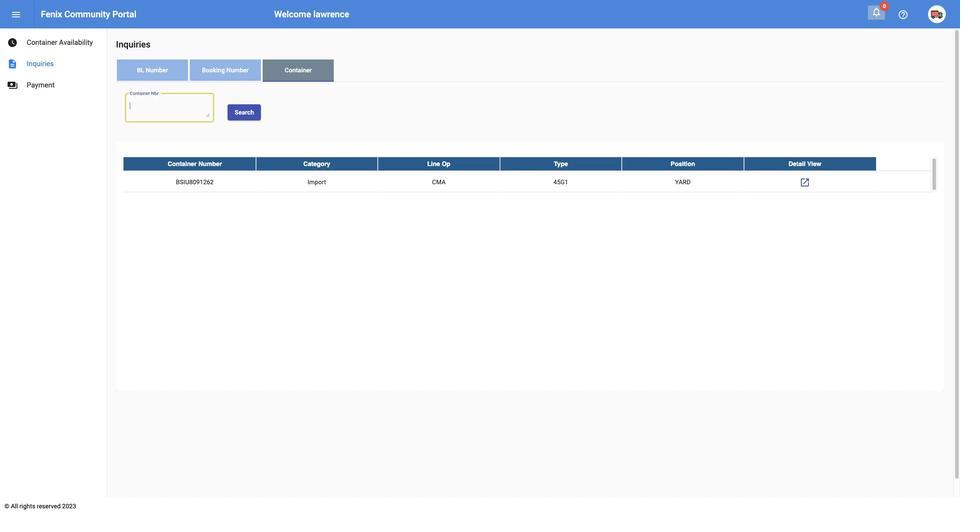 Task type: locate. For each thing, give the bounding box(es) containing it.
position column header
[[622, 157, 744, 171]]

yard
[[675, 179, 691, 186]]

2 horizontal spatial container
[[285, 67, 312, 74]]

category
[[303, 160, 330, 167]]

number right the booking
[[226, 67, 249, 74]]

view
[[807, 160, 821, 167]]

1 horizontal spatial no color image
[[871, 7, 882, 17]]

no color image
[[871, 7, 882, 17], [7, 80, 18, 91]]

help_outline
[[898, 9, 909, 20]]

no color image for menu button
[[11, 9, 21, 20]]

bl number tab panel
[[116, 82, 945, 391]]

1 vertical spatial container
[[285, 67, 312, 74]]

number inside "column header"
[[198, 160, 222, 167]]

booking number tab panel
[[116, 82, 945, 391]]

2 vertical spatial container
[[168, 160, 197, 167]]

container
[[27, 38, 57, 47], [285, 67, 312, 74], [168, 160, 197, 167]]

no color image inside 'open_in_new' button
[[800, 177, 810, 188]]

no color image right 'notifications_none' popup button
[[898, 9, 909, 20]]

0 horizontal spatial inquiries
[[27, 60, 54, 68]]

watch_later
[[7, 37, 18, 48]]

container number column header
[[123, 157, 256, 171]]

0 vertical spatial container
[[27, 38, 57, 47]]

no color image up description
[[7, 37, 18, 48]]

welcome lawrence
[[274, 9, 349, 20]]

no color image left help_outline popup button at the right top of page
[[871, 7, 882, 17]]

container availability
[[27, 38, 93, 47]]

no color image inside menu button
[[11, 9, 21, 20]]

1 vertical spatial no color image
[[7, 80, 18, 91]]

fenix
[[41, 9, 62, 20]]

portal
[[112, 9, 136, 20]]

detail
[[789, 160, 806, 167]]

open_in_new
[[800, 177, 810, 188]]

1 horizontal spatial inquiries
[[116, 39, 150, 50]]

©
[[4, 503, 9, 510]]

number right bl
[[146, 67, 168, 74]]

detail view column header
[[744, 157, 877, 171]]

fenix community portal
[[41, 9, 136, 20]]

number
[[146, 67, 168, 74], [226, 67, 249, 74], [198, 160, 222, 167]]

inquiries
[[116, 39, 150, 50], [27, 60, 54, 68]]

navigation
[[0, 28, 107, 96]]

reserved
[[37, 503, 61, 510]]

no color image down detail view
[[800, 177, 810, 188]]

no color image containing open_in_new
[[800, 177, 810, 188]]

0 horizontal spatial container
[[27, 38, 57, 47]]

row
[[123, 157, 931, 171]]

row containing container number
[[123, 157, 931, 171]]

line op
[[427, 160, 450, 167]]

notifications_none button
[[868, 5, 885, 20]]

no color image containing help_outline
[[898, 9, 909, 20]]

no color image up watch_later
[[11, 9, 21, 20]]

number up bsiu8091262
[[198, 160, 222, 167]]

no color image containing menu
[[11, 9, 21, 20]]

45g1
[[554, 179, 568, 186]]

welcome
[[274, 9, 311, 20]]

all
[[11, 503, 18, 510]]

0 horizontal spatial number
[[146, 67, 168, 74]]

no color image down description
[[7, 80, 18, 91]]

no color image inside 'notifications_none' popup button
[[871, 7, 882, 17]]

2 horizontal spatial number
[[226, 67, 249, 74]]

no color image up payments
[[7, 59, 18, 69]]

© all rights reserved 2023
[[4, 503, 76, 510]]

menu
[[11, 9, 21, 20]]

notifications_none
[[871, 7, 882, 17]]

detail view
[[789, 160, 821, 167]]

0 vertical spatial no color image
[[871, 7, 882, 17]]

no color image containing payments
[[7, 80, 18, 91]]

no color image containing notifications_none
[[871, 7, 882, 17]]

container inside "column header"
[[168, 160, 197, 167]]

help_outline button
[[894, 5, 912, 23]]

no color image inside navigation
[[7, 80, 18, 91]]

no color image inside help_outline popup button
[[898, 9, 909, 20]]

no color image containing watch_later
[[7, 37, 18, 48]]

number for booking number
[[226, 67, 249, 74]]

None text field
[[130, 101, 210, 117]]

inquiries up bl
[[116, 39, 150, 50]]

search
[[235, 109, 254, 116]]

position
[[671, 160, 695, 167]]

description
[[7, 59, 18, 69]]

container inside navigation
[[27, 38, 57, 47]]

1 horizontal spatial number
[[198, 160, 222, 167]]

1 horizontal spatial container
[[168, 160, 197, 167]]

bl number
[[137, 67, 168, 74]]

lawrence
[[313, 9, 349, 20]]

inquiries up payment
[[27, 60, 54, 68]]

availability
[[59, 38, 93, 47]]

no color image
[[11, 9, 21, 20], [898, 9, 909, 20], [7, 37, 18, 48], [7, 59, 18, 69], [800, 177, 810, 188]]

line op column header
[[378, 157, 500, 171]]

0 horizontal spatial no color image
[[7, 80, 18, 91]]

payments
[[7, 80, 18, 91]]

community
[[64, 9, 110, 20]]



Task type: describe. For each thing, give the bounding box(es) containing it.
booking
[[202, 67, 225, 74]]

open_in_new row
[[123, 171, 931, 193]]

type column header
[[500, 157, 622, 171]]

payment
[[27, 81, 55, 89]]

open_in_new grid
[[123, 157, 937, 193]]

container number
[[168, 160, 222, 167]]

no color image for help_outline popup button at the right top of page
[[898, 9, 909, 20]]

import
[[308, 179, 326, 186]]

line
[[427, 160, 440, 167]]

container for container number
[[168, 160, 197, 167]]

no color image for 'open_in_new' button
[[800, 177, 810, 188]]

container for container availability
[[27, 38, 57, 47]]

bl
[[137, 67, 144, 74]]

booking number
[[202, 67, 249, 74]]

category column header
[[256, 157, 378, 171]]

menu button
[[7, 5, 25, 23]]

bsiu8091262
[[176, 179, 214, 186]]

no color image containing description
[[7, 59, 18, 69]]

open_in_new button
[[796, 173, 814, 191]]

1 vertical spatial inquiries
[[27, 60, 54, 68]]

number for container number
[[198, 160, 222, 167]]

2023
[[62, 503, 76, 510]]

type
[[554, 160, 568, 167]]

container for container
[[285, 67, 312, 74]]

number for bl number
[[146, 67, 168, 74]]

rights
[[19, 503, 35, 510]]

0 vertical spatial inquiries
[[116, 39, 150, 50]]

search button
[[228, 104, 261, 120]]

cma
[[432, 179, 446, 186]]

navigation containing watch_later
[[0, 28, 107, 96]]

op
[[442, 160, 450, 167]]



Task type: vqa. For each thing, say whether or not it's contained in the screenshot.
3rd cell from the bottom of the page
no



